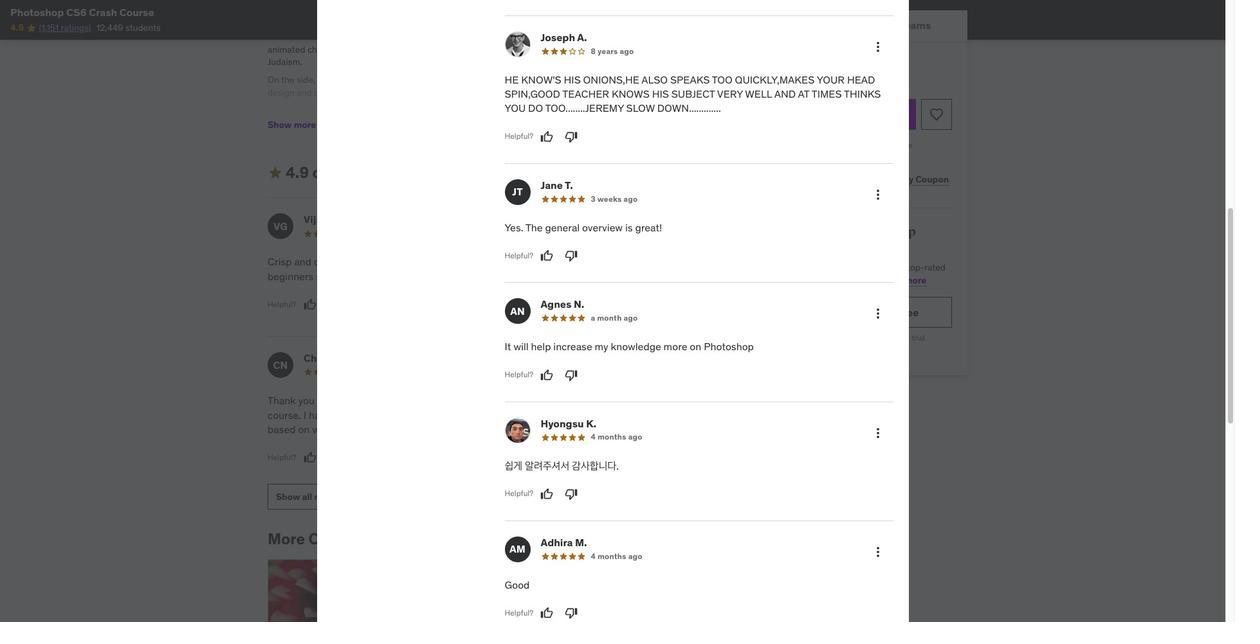 Task type: vqa. For each thing, say whether or not it's contained in the screenshot.
left 'focused'
no



Task type: locate. For each thing, give the bounding box(es) containing it.
hundreds
[[545, 74, 583, 86]]

of left our
[[882, 262, 890, 274]]

teach
[[629, 74, 652, 86]]

more inside on the side, he strives to create absurdly good courses. he's flown to hundreds of cities to teach classes on design and on marketing. for more about him and his work, head to his website.
[[283, 104, 304, 116]]

for left very
[[461, 256, 473, 269]]

1 vertical spatial month
[[597, 313, 622, 323]]

crash
[[89, 6, 117, 19]]

show inside show more button
[[268, 119, 292, 131]]

able
[[359, 409, 378, 422]]

helpful? for yes.  the general overview is great!
[[505, 251, 533, 260]]

mark review by chris n. as helpful image
[[303, 452, 316, 465]]

cn
[[273, 359, 288, 372]]

to up spin,good
[[535, 74, 543, 86]]

learn
[[879, 275, 903, 286]]

classes
[[654, 74, 684, 86]]

yes.  the general overview is great!
[[505, 221, 662, 234]]

to up knows in the top of the page
[[619, 74, 627, 86]]

to
[[358, 74, 367, 86], [535, 74, 543, 86], [619, 74, 627, 86], [827, 224, 840, 240], [375, 394, 384, 407], [380, 409, 390, 422]]

0 horizontal spatial an
[[349, 18, 360, 30]]

mark review by hyongsu k. as unhelpful image
[[565, 488, 578, 501]]

2016
[[572, 31, 592, 43]]

1 vertical spatial about
[[306, 104, 329, 116]]

1 vertical spatial have
[[309, 409, 331, 422]]

a month ago for wilma du p.
[[589, 229, 636, 238]]

mark review by adhira m. as unhelpful image
[[565, 607, 578, 620]]

1 vertical spatial of
[[585, 74, 593, 86]]

of inside an animated children's series and currently he's directing an educational series about the basics of the religion judaism.
[[641, 44, 649, 55]]

helpful? left 'mark review by ram m. as helpful' icon
[[503, 424, 532, 434]]

helpful? for good
[[505, 608, 533, 618]]

helpful? left mark review by adhira m. as helpful image
[[505, 608, 533, 618]]

0 vertical spatial good
[[433, 74, 453, 86]]

du
[[573, 213, 586, 226]]

1 horizontal spatial is
[[625, 221, 633, 234]]

for left free
[[883, 306, 897, 319]]

more
[[268, 530, 305, 550]]

months for k.
[[598, 433, 626, 442]]

a up my
[[591, 313, 595, 323]]

the right ...on in the left top of the page
[[360, 256, 375, 269]]

month up my
[[597, 313, 622, 323]]

2 shorts from the left
[[692, 18, 717, 30]]

0 horizontal spatial his
[[564, 73, 581, 86]]

0 horizontal spatial shorts
[[567, 18, 592, 30]]

full
[[824, 156, 836, 166]]

speaks
[[670, 73, 710, 86]]

0 vertical spatial 4.9
[[10, 22, 24, 34]]

and up pictures
[[416, 394, 434, 407]]

thank
[[268, 394, 296, 407]]

jane
[[541, 179, 563, 192]]

0 vertical spatial months
[[598, 433, 626, 442]]

clear
[[314, 256, 336, 269]]

more up show more
[[283, 104, 304, 116]]

0 vertical spatial m.
[[564, 352, 576, 365]]

been down the 'jeremy shuback'
[[289, 31, 309, 43]]

1 vertical spatial good
[[435, 256, 458, 269]]

and inside an animated children's series and currently he's directing an educational series about the basics of the religion judaism.
[[374, 44, 389, 55]]

been
[[289, 31, 309, 43], [333, 409, 356, 422]]

4 for hyongsu k.
[[591, 433, 596, 442]]

show inside show all reviews button
[[276, 491, 300, 503]]

about down a.
[[573, 44, 596, 55]]

good left courses. at the top left of the page
[[433, 74, 453, 86]]

0 vertical spatial about
[[573, 44, 596, 55]]

hyongsu k.
[[541, 417, 596, 430]]

1 vertical spatial been
[[333, 409, 356, 422]]

have up judaism.
[[268, 31, 287, 43]]

helpful? for 쉽게 알려주셔서 감사합니다.
[[505, 489, 533, 499]]

p.
[[588, 213, 597, 226]]

1 vertical spatial a
[[589, 229, 594, 238]]

more down 'design'
[[294, 119, 316, 131]]

been up learned.
[[333, 409, 356, 422]]

ago for wilma du p.
[[622, 229, 636, 238]]

0 vertical spatial month
[[596, 229, 620, 238]]

ago for joseph a.
[[620, 46, 634, 56]]

an animated children's series and currently he's directing an educational series about the basics of the religion judaism.
[[268, 31, 697, 68]]

shorts right his on the top
[[692, 18, 717, 30]]

1 horizontal spatial of
[[641, 44, 649, 55]]

i down you
[[304, 409, 306, 422]]

easy
[[352, 394, 372, 407]]

0 horizontal spatial i
[[304, 409, 306, 422]]

0 vertical spatial an
[[349, 18, 360, 30]]

0 vertical spatial a month ago
[[589, 229, 636, 238]]

0 vertical spatial is
[[340, 18, 347, 30]]

1
[[777, 76, 781, 87]]

0 horizontal spatial have
[[268, 31, 287, 43]]

subscribe
[[764, 224, 825, 240]]

a month ago up my
[[591, 313, 638, 323]]

a
[[524, 18, 529, 30], [589, 229, 594, 238], [591, 313, 595, 323]]

1 vertical spatial personal
[[814, 306, 857, 319]]

0 vertical spatial n.
[[574, 298, 584, 311]]

the up series
[[357, 31, 370, 43]]

learn more link
[[879, 275, 927, 286]]

vijay
[[304, 213, 327, 226]]

2 vertical spatial this
[[332, 394, 349, 407]]

rating
[[366, 162, 410, 182]]

1 vertical spatial this
[[781, 262, 796, 274]]

this left price!
[[826, 76, 841, 87]]

1 vertical spatial in
[[347, 31, 355, 43]]

0 horizontal spatial this
[[332, 394, 349, 407]]

mark review by jane t. as helpful image
[[540, 250, 553, 263]]

personal up $20.00
[[814, 306, 857, 319]]

helpful? left mark review by vijay sekhar g. as helpful image
[[268, 300, 296, 309]]

of right basics on the top
[[641, 44, 649, 55]]

helpful? left mark review by agnes n. as helpful icon
[[505, 370, 533, 380]]

a down p.
[[589, 229, 594, 238]]

his up teacher
[[564, 73, 581, 86]]

mark review by joseph a. as helpful image
[[540, 130, 553, 143]]

of up teacher
[[585, 74, 593, 86]]

by
[[372, 530, 390, 550]]

an
[[349, 18, 360, 30], [687, 31, 697, 43]]

1 4 months ago from the top
[[591, 433, 642, 442]]

2 horizontal spatial for
[[883, 306, 897, 319]]

a up other
[[524, 18, 529, 30]]

good inside crisp and clear ...on the point ....very good for beginners so far
[[435, 256, 458, 269]]

the up 'design'
[[281, 74, 294, 86]]

his down also
[[652, 87, 669, 100]]

a month ago down p.
[[589, 229, 636, 238]]

good down rm
[[503, 394, 527, 407]]

about
[[573, 44, 596, 55], [306, 104, 329, 116]]

knowledge
[[611, 340, 661, 353]]

helpful? for thank you for this easy to follow and through course.  i have been able to alter pictures now based on what i learned.
[[268, 453, 296, 462]]

ram
[[539, 352, 561, 365]]

2 4 from the top
[[591, 552, 596, 562]]

helpful? left mark review by chris n. as helpful icon
[[268, 453, 296, 462]]

and up directing an
[[467, 31, 482, 43]]

places.
[[532, 31, 560, 43]]

times
[[812, 87, 842, 100]]

and inside crisp and clear ...on the point ....very good for beginners so far
[[294, 256, 311, 269]]

joseph a.
[[541, 31, 587, 43]]

i right what
[[337, 423, 340, 436]]

at right left
[[816, 76, 824, 87]]

감사합니다.
[[572, 460, 619, 473]]

free
[[900, 306, 919, 319]]

0 horizontal spatial about
[[306, 104, 329, 116]]

mark review by agnes n. as unhelpful image
[[565, 369, 578, 382]]

try
[[797, 306, 812, 319]]

4.9 right medium icon
[[286, 162, 309, 182]]

1 vertical spatial i
[[337, 423, 340, 436]]

2 vertical spatial month
[[870, 334, 892, 343]]

0 vertical spatial for
[[461, 256, 473, 269]]

knows
[[612, 87, 650, 100]]

is left great!
[[625, 221, 633, 234]]

years.
[[651, 18, 675, 30]]

he
[[594, 31, 604, 43]]

good right the ....very
[[435, 256, 458, 269]]

on left what
[[298, 423, 310, 436]]

for inside try personal plan for free link
[[883, 306, 897, 319]]

photoshop cs6 crash course
[[10, 6, 154, 19]]

0 vertical spatial been
[[289, 31, 309, 43]]

it
[[505, 340, 511, 353]]

medium image
[[268, 165, 283, 181]]

2 horizontal spatial this
[[826, 76, 841, 87]]

0 vertical spatial have
[[268, 31, 287, 43]]

an down his on the top
[[687, 31, 697, 43]]

2 horizontal spatial of
[[882, 262, 890, 274]]

1 vertical spatial 4.9
[[286, 162, 309, 182]]

top
[[896, 224, 916, 240]]

personal down plus at the top of page
[[819, 275, 854, 286]]

very
[[503, 256, 523, 269]]

1 horizontal spatial shorts
[[692, 18, 717, 30]]

month right per
[[870, 334, 892, 343]]

in up series
[[347, 31, 355, 43]]

to left udemy's
[[827, 224, 840, 240]]

0 horizontal spatial photoshop
[[10, 6, 64, 19]]

1 horizontal spatial i
[[337, 423, 340, 436]]

1 horizontal spatial for
[[461, 256, 473, 269]]

2 vertical spatial a
[[591, 313, 595, 323]]

website.
[[449, 104, 483, 116]]

t.
[[565, 179, 573, 192]]

0 vertical spatial personal
[[819, 275, 854, 286]]

course
[[312, 162, 362, 182]]

helpful? for it will help increase my knowledge more on photoshop
[[505, 370, 533, 380]]

helpful? left mark review by joseph a. as helpful icon
[[505, 131, 533, 141]]

about inside on the side, he strives to create absurdly good courses. he's flown to hundreds of cities to teach classes on design and on marketing. for more about him and his work, head to his website.
[[306, 104, 329, 116]]

have
[[268, 31, 287, 43], [309, 409, 331, 422]]

m. up mark review by agnes n. as unhelpful "image"
[[564, 352, 576, 365]]

1 vertical spatial is
[[625, 221, 633, 234]]

to right easy
[[375, 394, 384, 407]]

additional actions for review by adhira m. image
[[870, 545, 886, 560]]

month down p.
[[596, 229, 620, 238]]

0 vertical spatial in
[[595, 18, 602, 30]]

so
[[316, 270, 327, 283]]

0 horizontal spatial been
[[289, 31, 309, 43]]

this up courses,
[[781, 262, 796, 274]]

i
[[304, 409, 306, 422], [337, 423, 340, 436]]

1 vertical spatial show
[[276, 491, 300, 503]]

4 for adhira m.
[[591, 552, 596, 562]]

12,449 students
[[96, 22, 161, 34]]

0 vertical spatial 4 months ago
[[591, 433, 642, 442]]

0 vertical spatial photoshop
[[10, 6, 64, 19]]

and down the side,
[[297, 87, 312, 98]]

4.9 course rating
[[286, 162, 410, 182]]

0 vertical spatial 4
[[591, 433, 596, 442]]

0 horizontal spatial n.
[[332, 352, 342, 365]]

on down the side,
[[314, 87, 324, 98]]

show for show more
[[268, 119, 292, 131]]

and up beginners
[[294, 256, 311, 269]]

1 horizontal spatial have
[[309, 409, 331, 422]]

more courses by jeremy shuback
[[268, 530, 513, 550]]

n. right the "agnes" on the top of page
[[574, 298, 584, 311]]

cities
[[595, 74, 617, 86]]

have inside the who's directed over a hundred shorts in the last ten years. his shorts have been featured in the wsj, cnn, npr, wapo, and many other places. in 2016 he directed,
[[268, 31, 287, 43]]

1 vertical spatial for
[[883, 306, 897, 319]]

and down 'wsj,'
[[374, 44, 389, 55]]

2 vertical spatial of
[[882, 262, 890, 274]]

0 vertical spatial a
[[524, 18, 529, 30]]

jeremy shuback link
[[393, 530, 513, 550]]

directed over
[[469, 18, 522, 30]]

1 horizontal spatial an
[[687, 31, 697, 43]]

this
[[826, 76, 841, 87], [781, 262, 796, 274], [332, 394, 349, 407]]

religion
[[666, 44, 696, 55]]

1 vertical spatial an
[[687, 31, 697, 43]]

helpful?
[[505, 131, 533, 141], [505, 251, 533, 260], [268, 300, 296, 309], [505, 370, 533, 380], [503, 424, 532, 434], [268, 453, 296, 462], [505, 489, 533, 499], [505, 608, 533, 618]]

0 vertical spatial of
[[641, 44, 649, 55]]

top-
[[908, 262, 925, 274]]

ago for agnes n.
[[624, 313, 638, 323]]

wapo,
[[440, 31, 465, 43]]

g.
[[366, 213, 377, 226]]

0 vertical spatial show
[[268, 119, 292, 131]]

ago for jane t.
[[624, 194, 638, 204]]

too
[[712, 73, 733, 86]]

0 horizontal spatial of
[[585, 74, 593, 86]]

0 vertical spatial his
[[564, 73, 581, 86]]

1 vertical spatial photoshop
[[704, 340, 754, 353]]

have up what
[[309, 409, 331, 422]]

course.
[[268, 409, 301, 422]]

down.............
[[657, 102, 721, 115]]

been inside thank you for this easy to follow and through course.  i have been able to alter pictures now based on what i learned.
[[333, 409, 356, 422]]

your
[[817, 73, 845, 86]]

2 4 months ago from the top
[[591, 552, 642, 562]]

too........jeremy
[[545, 102, 624, 115]]

m. right adhira
[[575, 536, 587, 549]]

0 horizontal spatial for
[[317, 394, 330, 407]]

1 horizontal spatial this
[[781, 262, 796, 274]]

mark review by agnes n. as helpful image
[[540, 369, 553, 382]]

11,000+
[[848, 262, 880, 274]]

an up series
[[349, 18, 360, 30]]

helpful? left mark review by hyongsu k. as helpful image
[[505, 489, 533, 499]]

to left create
[[358, 74, 367, 86]]

1 horizontal spatial n.
[[574, 298, 584, 311]]

1 vertical spatial months
[[598, 552, 626, 562]]

animated children's
[[268, 44, 346, 55]]

1 horizontal spatial 4.9
[[286, 162, 309, 182]]

2 vertical spatial for
[[317, 394, 330, 407]]

1 4 from the top
[[591, 433, 596, 442]]

a inside the who's directed over a hundred shorts in the last ten years. his shorts have been featured in the wsj, cnn, npr, wapo, and many other places. in 2016 he directed,
[[524, 18, 529, 30]]

1 horizontal spatial about
[[573, 44, 596, 55]]

1 months from the top
[[598, 433, 626, 442]]

1 vertical spatial a month ago
[[591, 313, 638, 323]]

for right you
[[317, 394, 330, 407]]

shorts up 2016
[[567, 18, 592, 30]]

mark review by hyongsu k. as helpful image
[[540, 488, 553, 501]]

this left easy
[[332, 394, 349, 407]]

the
[[604, 18, 617, 30], [357, 31, 370, 43], [598, 44, 611, 55], [651, 44, 664, 55], [281, 74, 294, 86], [360, 256, 375, 269]]

a for wilma du p.
[[589, 229, 594, 238]]

1 vertical spatial n.
[[332, 352, 342, 365]]

show left all
[[276, 491, 300, 503]]

mark review by jane t. as unhelpful image
[[565, 250, 578, 263]]

0 horizontal spatial in
[[347, 31, 355, 43]]

2 months from the top
[[598, 552, 626, 562]]

alter
[[392, 409, 413, 422]]

show for show all reviews
[[276, 491, 300, 503]]

is up featured on the top of page
[[340, 18, 347, 30]]

at left $20.00
[[821, 334, 827, 343]]

1 vertical spatial 4 months ago
[[591, 552, 642, 562]]

good inside on the side, he strives to create absurdly good courses. he's flown to hundreds of cities to teach classes on design and on marketing. for more about him and his work, head to his website.
[[433, 74, 453, 86]]

0 horizontal spatial 4.9
[[10, 22, 24, 34]]

mark review by vijay sekhar g. as helpful image
[[303, 299, 316, 311]]

featured
[[311, 31, 345, 43]]

1 vertical spatial 4
[[591, 552, 596, 562]]

1 shorts from the left
[[567, 18, 592, 30]]

1 vertical spatial m.
[[575, 536, 587, 549]]

show more button
[[268, 112, 329, 138]]

1 horizontal spatial been
[[333, 409, 356, 422]]

n. right chris
[[332, 352, 342, 365]]

helpful? left mark review by jane t. as helpful "icon"
[[505, 251, 533, 260]]

courses
[[764, 240, 811, 256]]

1 vertical spatial his
[[652, 87, 669, 100]]

show down for
[[268, 119, 292, 131]]

2 vertical spatial good
[[503, 394, 527, 407]]

additional actions for review by agnes n. image
[[870, 306, 886, 322]]

starting
[[791, 334, 819, 343]]

m. for adhira m.
[[575, 536, 587, 549]]

0 vertical spatial i
[[304, 409, 306, 422]]

in up he
[[595, 18, 602, 30]]

joseph
[[541, 31, 575, 43]]

wilma du p.
[[539, 213, 597, 226]]

on the side, he strives to create absurdly good courses. he's flown to hundreds of cities to teach classes on design and on marketing. for more about him and his work, head to his website.
[[268, 74, 696, 116]]

4.9 left (1,151 at the top left of the page
[[10, 22, 24, 34]]

about left the him
[[306, 104, 329, 116]]

the inside crisp and clear ...on the point ....very good for beginners so far
[[360, 256, 375, 269]]



Task type: describe. For each thing, give the bounding box(es) containing it.
side,
[[297, 74, 316, 86]]

try personal plan for free
[[797, 306, 919, 319]]

yes.
[[505, 221, 523, 234]]

been inside the who's directed over a hundred shorts in the last ten years. his shorts have been featured in the wsj, cnn, npr, wapo, and many other places. in 2016 he directed,
[[289, 31, 309, 43]]

agnes
[[541, 298, 571, 311]]

plan.
[[857, 275, 877, 286]]

the left the last on the right of the page
[[604, 18, 617, 30]]

helpful? for he know's his onions,he also speaks too quickly,makes your head spin,good teacher knows his subject very well and at times thinks you do too........jeremy slow down.............
[[505, 131, 533, 141]]

crisp
[[268, 256, 292, 269]]

n. for agnes n.
[[574, 298, 584, 311]]

ratings)
[[61, 22, 91, 34]]

chris
[[304, 352, 329, 365]]

jt
[[512, 185, 523, 198]]

4.9 for 4.9
[[10, 22, 24, 34]]

in
[[562, 31, 570, 43]]

sekhar
[[329, 213, 364, 226]]

4 months ago for adhira m.
[[591, 552, 642, 562]]

show more
[[268, 119, 316, 131]]

udemy's
[[842, 224, 893, 240]]

who's
[[444, 18, 467, 30]]

flown
[[511, 74, 533, 86]]

currently
[[391, 44, 427, 55]]

show all reviews button
[[268, 485, 356, 510]]

coupon
[[916, 174, 949, 185]]

personal inside try personal plan for free link
[[814, 306, 857, 319]]

design
[[268, 87, 295, 98]]

courses,
[[764, 275, 798, 286]]

mark review by ram m. as helpful image
[[539, 423, 552, 436]]

the inside on the side, he strives to create absurdly good courses. he's flown to hundreds of cities to teach classes on design and on marketing. for more about him and his work, head to his website.
[[281, 74, 294, 86]]

subscribe to udemy's top courses
[[764, 224, 916, 256]]

personal inside the get this course, plus 11,000+ of our top-rated courses, with personal plan.
[[819, 275, 854, 286]]

1 horizontal spatial photoshop
[[704, 340, 754, 353]]

more right knowledge
[[664, 340, 687, 353]]

after
[[894, 334, 910, 343]]

1 horizontal spatial his
[[652, 87, 669, 100]]

teams tab list
[[749, 10, 968, 42]]

plan
[[859, 306, 881, 319]]

at
[[798, 87, 809, 100]]

ago for adhira m.
[[628, 552, 642, 562]]

apply
[[889, 174, 914, 185]]

increase
[[553, 340, 592, 353]]

jeremy shuback
[[268, 18, 338, 30]]

my
[[595, 340, 608, 353]]

wsj,
[[372, 31, 391, 43]]

cs6
[[66, 6, 87, 19]]

helpful? for crisp and clear ...on the point ....very good for beginners so far
[[268, 300, 296, 309]]

show all reviews
[[276, 491, 347, 503]]

3
[[591, 194, 596, 204]]

helpful? for good
[[503, 424, 532, 434]]

access
[[868, 156, 893, 166]]

more down 'top-'
[[905, 275, 927, 286]]

guarantee
[[877, 140, 913, 150]]

and inside on the side, he strives to create absurdly good courses. he's flown to hundreds of cities to teach classes on design and on marketing. for more about him and his work, head to his website.
[[297, 87, 312, 98]]

ago for hyongsu k.
[[628, 433, 642, 442]]

k.
[[586, 417, 596, 430]]

price!
[[843, 76, 866, 87]]

quickly,makes
[[735, 73, 815, 86]]

jane t.
[[541, 179, 573, 192]]

good for ....very
[[435, 256, 458, 269]]

on inside thank you for this easy to follow and through course.  i have been able to alter pictures now based on what i learned.
[[298, 423, 310, 436]]

4 months ago for hyongsu k.
[[591, 433, 642, 442]]

the left religion at right
[[651, 44, 664, 55]]

absurdly
[[397, 74, 431, 86]]

3 weeks ago
[[591, 194, 638, 204]]

more inside button
[[294, 119, 316, 131]]

have inside thank you for this easy to follow and through course.  i have been able to alter pictures now based on what i learned.
[[309, 409, 331, 422]]

this inside the get this course, plus 11,000+ of our top-rated courses, with personal plan.
[[781, 262, 796, 274]]

judaism.
[[268, 56, 302, 68]]

him
[[331, 104, 346, 116]]

0 vertical spatial at
[[816, 76, 824, 87]]

adhira m.
[[541, 536, 587, 549]]

on up subject in the top right of the page
[[686, 74, 696, 86]]

n. for chris n.
[[332, 352, 342, 365]]

hundred
[[531, 18, 565, 30]]

additional actions for review by jane t. image
[[870, 187, 886, 202]]

he strives
[[318, 74, 356, 86]]

pictures
[[415, 409, 453, 422]]

alarm image
[[764, 77, 775, 87]]

for inside crisp and clear ...on the point ....very good for beginners so far
[[461, 256, 473, 269]]

month for wilma du p.
[[596, 229, 620, 238]]

additional actions for review by hyongsu k. image
[[870, 426, 886, 441]]

cnn,
[[393, 31, 415, 43]]

of inside on the side, he strives to create absurdly good courses. he's flown to hundreds of cities to teach classes on design and on marketing. for more about him and his work, head to his website.
[[585, 74, 593, 86]]

learn more
[[879, 275, 927, 286]]

알려주셔서
[[525, 460, 569, 473]]

0 horizontal spatial is
[[340, 18, 347, 30]]

spin,good
[[505, 87, 560, 100]]

learned.
[[342, 423, 379, 436]]

mark review by ram m. as unhelpful image
[[563, 423, 576, 436]]

other
[[508, 31, 530, 43]]

he
[[505, 73, 519, 86]]

teams
[[900, 19, 931, 32]]

to right able
[[380, 409, 390, 422]]

plus
[[829, 262, 846, 274]]

....very
[[404, 256, 432, 269]]

쉽게
[[505, 460, 522, 473]]

wilma
[[539, 213, 570, 226]]

this inside thank you for this easy to follow and through course.  i have been able to alter pictures now based on what i learned.
[[332, 394, 349, 407]]

(1,151 ratings)
[[39, 22, 91, 34]]

rated
[[925, 262, 946, 274]]

쉽게 알려주셔서 감사합니다.
[[505, 460, 619, 473]]

1 vertical spatial at
[[821, 334, 827, 343]]

12,449
[[96, 22, 123, 34]]

mark review by adhira m. as helpful image
[[540, 607, 553, 620]]

and inside the who's directed over a hundred shorts in the last ten years. his shorts have been featured in the wsj, cnn, npr, wapo, and many other places. in 2016 he directed,
[[467, 31, 482, 43]]

about inside an animated children's series and currently he's directing an educational series about the basics of the religion judaism.
[[573, 44, 596, 55]]

know's
[[521, 73, 561, 86]]

ten
[[636, 18, 649, 30]]

good for absurdly
[[433, 74, 453, 86]]

trial
[[912, 334, 925, 343]]

and inside thank you for this easy to follow and through course.  i have been able to alter pictures now based on what i learned.
[[416, 394, 434, 407]]

on right knowledge
[[690, 340, 701, 353]]

point
[[378, 256, 401, 269]]

will
[[514, 340, 529, 353]]

rm
[[508, 359, 524, 372]]

a month ago for agnes n.
[[591, 313, 638, 323]]

wishlist image
[[929, 107, 944, 122]]

very
[[717, 87, 743, 100]]

1 horizontal spatial in
[[595, 18, 602, 30]]

mark review by joseph a. as unhelpful image
[[565, 130, 578, 143]]

months for m.
[[598, 552, 626, 562]]

vg
[[273, 220, 287, 233]]

m. for ram m.
[[564, 352, 576, 365]]

a for agnes n.
[[591, 313, 595, 323]]

course,
[[798, 262, 827, 274]]

to inside subscribe to udemy's top courses
[[827, 224, 840, 240]]

4.9 for 4.9 course rating
[[286, 162, 309, 182]]

he's
[[491, 74, 509, 86]]

course
[[119, 6, 154, 19]]

vijay sekhar g.
[[304, 213, 377, 226]]

month for agnes n.
[[597, 313, 622, 323]]

beginners
[[268, 270, 314, 283]]

head
[[403, 104, 423, 116]]

(1,151
[[39, 22, 59, 34]]

crisp and clear ...on the point ....very good for beginners so far
[[268, 256, 473, 283]]

additional actions for review by joseph a. image
[[870, 39, 886, 54]]

he know's his onions,he also speaks too quickly,makes your head spin,good teacher knows his subject very well and at times thinks you do too........jeremy slow down.............
[[505, 73, 881, 115]]

an inside an animated children's series and currently he's directing an educational series about the basics of the religion judaism.
[[687, 31, 697, 43]]

for inside thank you for this easy to follow and through course.  i have been able to alter pictures now based on what i learned.
[[317, 394, 330, 407]]

get
[[764, 262, 779, 274]]

the right 8
[[598, 44, 611, 55]]

now
[[455, 409, 474, 422]]

great!
[[635, 221, 662, 234]]

educational series
[[497, 44, 571, 55]]

good
[[505, 579, 530, 592]]

of inside the get this course, plus 11,000+ of our top-rated courses, with personal plan.
[[882, 262, 890, 274]]

0 vertical spatial this
[[826, 76, 841, 87]]



